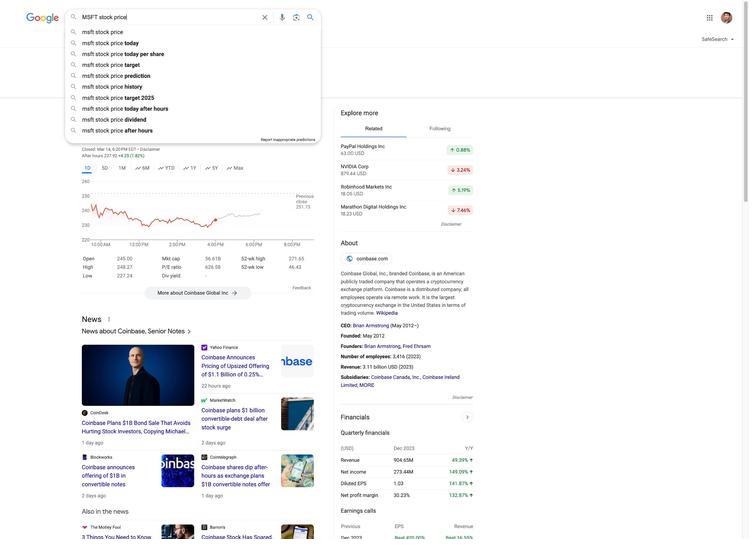 Task type: vqa. For each thing, say whether or not it's contained in the screenshot.
"LIST BOX" on the top of page
yes



Task type: locate. For each thing, give the bounding box(es) containing it.
tab panel
[[341, 140, 473, 220]]

tab list
[[82, 71, 474, 92]]

thumbnail image for coinbase global inc image
[[82, 80, 102, 83]]

tab
[[207, 76, 243, 90]]

heading
[[109, 71, 198, 83], [341, 109, 473, 117], [341, 239, 473, 248], [202, 353, 274, 379], [202, 406, 274, 432], [82, 419, 194, 436], [82, 463, 154, 489], [202, 463, 274, 489], [82, 508, 308, 516], [82, 533, 154, 539], [202, 533, 274, 539]]

section
[[334, 107, 474, 539]]

list box
[[65, 27, 321, 136]]

group
[[82, 163, 314, 176]]

Search text field
[[82, 13, 256, 22]]

None search field
[[0, 9, 321, 143]]

up by 149.09% element
[[449, 469, 473, 475]]

year to date element
[[158, 164, 175, 172]]

search by voice image
[[278, 13, 287, 22]]

up by 49.39% element
[[452, 457, 473, 463]]

navigation
[[0, 31, 743, 51]]



Task type: describe. For each thing, give the bounding box(es) containing it.
5 years element
[[205, 164, 218, 172]]

search by image image
[[292, 13, 301, 22]]

6 months element
[[135, 164, 149, 172]]

up by 132.87% element
[[449, 493, 473, 498]]

google image
[[26, 13, 59, 23]]

up by 141.87% element
[[449, 481, 473, 487]]

1 year element
[[183, 164, 196, 172]]



